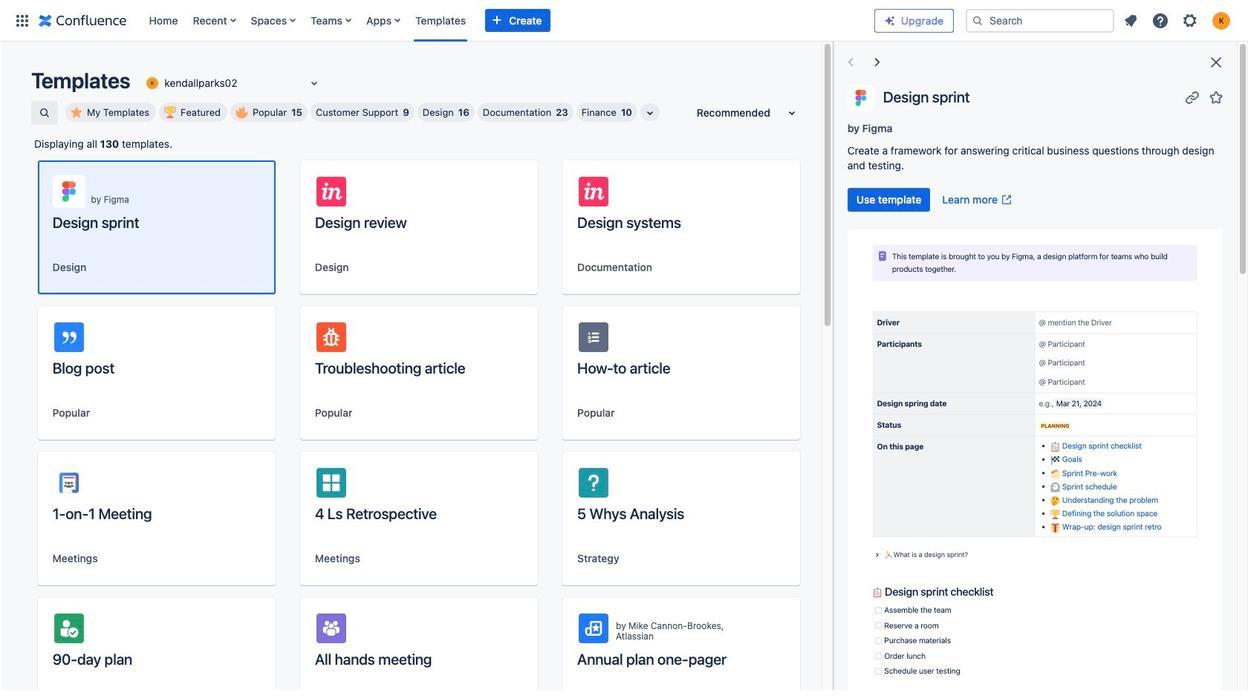 Task type: locate. For each thing, give the bounding box(es) containing it.
group
[[848, 188, 1019, 212]]

open image
[[306, 74, 324, 92]]

close image
[[1208, 54, 1226, 71]]

premium image
[[884, 14, 896, 26]]

0 horizontal spatial list
[[142, 0, 875, 41]]

1 horizontal spatial list
[[1118, 7, 1240, 34]]

banner
[[0, 0, 1249, 42]]

settings icon image
[[1182, 12, 1200, 29]]

list
[[142, 0, 875, 41], [1118, 7, 1240, 34]]

share link image
[[1184, 88, 1202, 106]]

confluence image
[[39, 12, 127, 29], [39, 12, 127, 29]]

star design sprint image
[[1208, 88, 1226, 106]]

list for appswitcher icon
[[142, 0, 875, 41]]

None search field
[[966, 9, 1115, 32]]

help icon image
[[1152, 12, 1170, 29]]

next template image
[[869, 54, 886, 71]]

notification icon image
[[1122, 12, 1140, 29]]

None text field
[[144, 76, 147, 91]]



Task type: describe. For each thing, give the bounding box(es) containing it.
open search bar image
[[39, 107, 51, 119]]

Search field
[[966, 9, 1115, 32]]

more categories image
[[641, 104, 659, 122]]

search image
[[972, 14, 984, 26]]

your profile and preferences image
[[1213, 12, 1231, 29]]

previous template image
[[842, 54, 860, 71]]

list for premium icon
[[1118, 7, 1240, 34]]

appswitcher icon image
[[13, 12, 31, 29]]

global element
[[9, 0, 875, 41]]



Task type: vqa. For each thing, say whether or not it's contained in the screenshot.
'dialog'
no



